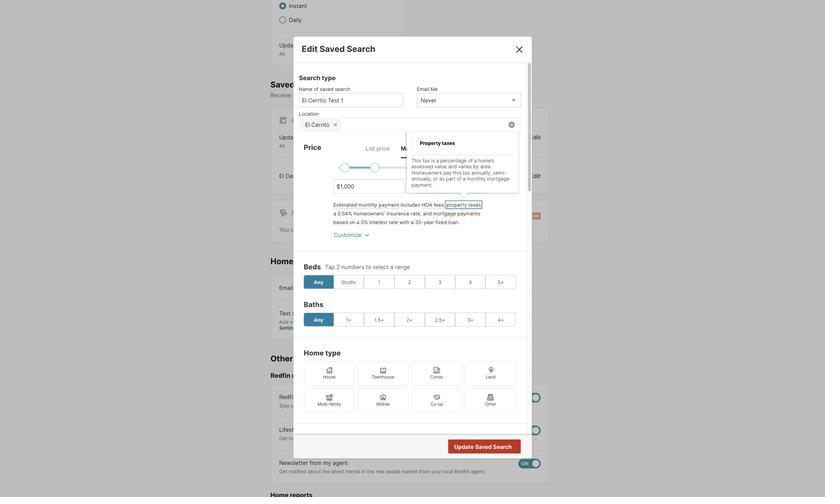 Task type: locate. For each thing, give the bounding box(es) containing it.
% down estimated
[[348, 211, 352, 217]]

on up you can create saved searches while searching for rentals
[[349, 219, 355, 225]]

mortgage down the semi-
[[487, 176, 510, 182]]

cerrito for el cerrito
[[312, 121, 330, 128]]

1 vertical spatial searches
[[338, 226, 363, 233]]

2 , from the left
[[481, 202, 483, 208]]

1 vertical spatial from
[[419, 469, 430, 475]]

1 vertical spatial with
[[479, 403, 489, 409]]

of right the name
[[314, 86, 319, 92]]

no inside no results button
[[484, 444, 492, 451]]

local inside lifestyle & tips get local insights, home improvement tips, style and design resources.
[[289, 436, 300, 442]]

1 horizontal spatial monthly
[[467, 176, 486, 182]]

payments
[[458, 211, 481, 217]]

0 vertical spatial from
[[310, 460, 322, 467]]

cerrito inside edit saved search dialog
[[312, 121, 330, 128]]

or inside redfin news stay up to date on redfin's tools and features, how to buy or sell a home, and connect with an agent.
[[414, 403, 419, 409]]

1 horizontal spatial ,
[[481, 202, 483, 208]]

other right connect at the right of the page
[[485, 402, 496, 407]]

redfin right time
[[440, 435, 462, 444]]

1 horizontal spatial or
[[433, 176, 438, 182]]

condo
[[430, 375, 444, 380]]

me
[[431, 86, 438, 92]]

remove el cerrito image
[[334, 123, 338, 127]]

varies
[[458, 164, 472, 170]]

mobile
[[377, 402, 390, 407]]

1 horizontal spatial mortgage
[[487, 176, 510, 182]]

2 for from the top
[[292, 210, 303, 216]]

0 vertical spatial update types all
[[279, 42, 315, 57]]

home left tours
[[271, 257, 294, 266]]

0 horizontal spatial no
[[476, 173, 484, 180]]

home tours
[[271, 257, 316, 266]]

other inside other option
[[485, 402, 496, 407]]

2 edit button from the top
[[530, 172, 541, 180]]

edit
[[302, 44, 318, 54], [530, 134, 541, 141], [530, 173, 541, 180]]

2 down range
[[408, 279, 411, 285]]

and right tools
[[356, 403, 364, 409]]

2 any from the top
[[314, 317, 324, 323]]

0 vertical spatial emails
[[485, 173, 502, 180]]

local down time on redfin
[[443, 469, 454, 475]]

annually, down area.
[[472, 170, 492, 176]]

receive
[[271, 92, 291, 99]]

1 vertical spatial %
[[364, 219, 368, 225]]

0 vertical spatial local
[[289, 436, 300, 442]]

%
[[348, 211, 352, 217], [364, 219, 368, 225]]

and
[[448, 164, 457, 170], [423, 211, 432, 217], [356, 403, 364, 409], [449, 403, 458, 409], [391, 436, 400, 442]]

and inside the this tax is a percentage of a home's assessed value and varies by area. homeowners pay this tax annually, semi- annually, or as part of a monthly mortgage payment.
[[448, 164, 457, 170]]

account settings link
[[279, 319, 362, 331]]

2 horizontal spatial of
[[468, 157, 473, 163]]

for
[[292, 117, 303, 124], [292, 210, 303, 216]]

your inside saved searches receive timely notifications based on your preferred search filters.
[[370, 92, 382, 99]]

agent
[[333, 460, 348, 467]]

1 horizontal spatial search
[[347, 44, 376, 54]]

1 vertical spatial taxes
[[469, 202, 481, 208]]

tax down varies
[[463, 170, 470, 176]]

get down lifestyle
[[279, 436, 288, 442]]

edit button for update types
[[530, 133, 541, 149]]

and down 'percentage'
[[448, 164, 457, 170]]

email left me
[[417, 86, 429, 92]]

for
[[407, 226, 414, 233]]

mortgage up fixed at the right of page
[[433, 211, 456, 217]]

other up the redfin updates
[[271, 354, 293, 364]]

1 vertical spatial update types all
[[279, 134, 315, 149]]

or left sell on the right of page
[[414, 403, 419, 409]]

2 vertical spatial update
[[454, 444, 474, 451]]

taxes up the payments
[[469, 202, 481, 208]]

based down 0.54
[[334, 219, 348, 225]]

None checkbox
[[374, 309, 396, 319], [519, 393, 541, 403], [374, 309, 396, 319], [519, 393, 541, 403]]

features,
[[366, 403, 386, 409]]

a left 0
[[357, 219, 360, 225]]

el inside edit saved search dialog
[[305, 121, 310, 128]]

select
[[373, 264, 389, 271]]

,
[[444, 202, 445, 208], [481, 202, 483, 208]]

daily
[[289, 16, 302, 23]]

0 horizontal spatial search
[[335, 86, 351, 92]]

0 horizontal spatial with
[[400, 219, 410, 225]]

with
[[400, 219, 410, 225], [479, 403, 489, 409]]

searches up notifications
[[297, 80, 333, 89]]

on inside % homeowners' insurance rate, and mortgage payments based on a
[[349, 219, 355, 225]]

payment.
[[412, 182, 433, 188]]

type up saved
[[322, 74, 336, 82]]

1 horizontal spatial to
[[366, 264, 371, 271]]

2 types from the top
[[300, 134, 315, 141]]

payment up 'is'
[[425, 145, 449, 152]]

this
[[412, 157, 421, 163]]

redfin up 'stay'
[[279, 394, 296, 401]]

in right trends
[[362, 469, 366, 475]]

no down by
[[476, 173, 484, 180]]

% up while
[[364, 219, 368, 225]]

0 vertical spatial mortgage
[[487, 176, 510, 182]]

1 horizontal spatial 2
[[408, 279, 411, 285]]

1 vertical spatial emails
[[295, 354, 321, 364]]

estate
[[386, 469, 401, 475]]

and inside % homeowners' insurance rate, and mortgage payments based on a
[[423, 211, 432, 217]]

based right notifications
[[344, 92, 361, 99]]

search
[[347, 44, 376, 54], [299, 74, 321, 82], [493, 444, 512, 451]]

redfin inside edit saved search dialog
[[440, 435, 462, 444]]

edit saved search element
[[302, 44, 507, 54]]

all left price
[[279, 143, 285, 149]]

searches down 0
[[338, 226, 363, 233]]

number
[[317, 319, 335, 325]]

option group containing house
[[304, 361, 516, 413]]

option group
[[304, 275, 516, 289], [304, 313, 516, 327], [304, 361, 516, 413]]

and right style
[[391, 436, 400, 442]]

0 vertical spatial home
[[271, 257, 294, 266]]

0 horizontal spatial tax
[[423, 157, 430, 163]]

search
[[335, 86, 351, 92], [410, 92, 427, 99]]

local inside newsletter from my agent get notified about the latest trends in the real estate market from your local redfin agent.
[[443, 469, 454, 475]]

0 vertical spatial 2
[[337, 264, 340, 271]]

0 % interest rate with a 30-year fixed loan.
[[361, 219, 460, 225]]

search left me
[[410, 92, 427, 99]]

on right date
[[316, 403, 322, 409]]

or inside the this tax is a percentage of a home's assessed value and varies by area. homeowners pay this tax annually, semi- annually, or as part of a monthly mortgage payment.
[[433, 176, 438, 182]]

0 horizontal spatial cerrito
[[286, 173, 304, 180]]

always on
[[369, 284, 396, 291]]

notified
[[289, 469, 306, 475]]

local
[[289, 436, 300, 442], [443, 469, 454, 475]]

no results button
[[476, 440, 520, 454]]

name
[[299, 86, 313, 92]]

4+ radio
[[486, 313, 516, 327]]

on
[[362, 92, 369, 99], [349, 219, 355, 225], [389, 284, 396, 291], [316, 403, 322, 409], [430, 435, 439, 444]]

based
[[344, 92, 361, 99], [334, 219, 348, 225]]

0 vertical spatial all
[[279, 51, 285, 57]]

no results
[[484, 444, 511, 451]]

mortgage inside the this tax is a percentage of a home's assessed value and varies by area. homeowners pay this tax annually, semi- annually, or as part of a monthly mortgage payment.
[[487, 176, 510, 182]]

1 vertical spatial types
[[300, 134, 315, 141]]

0 vertical spatial 1
[[318, 173, 321, 180]]

0 horizontal spatial local
[[289, 436, 300, 442]]

1 vertical spatial or
[[414, 403, 419, 409]]

on left preferred
[[362, 92, 369, 99]]

redfin news stay up to date on redfin's tools and features, how to buy or sell a home, and connect with an agent.
[[279, 394, 512, 409]]

type for home type
[[326, 349, 341, 358]]

0 vertical spatial with
[[400, 219, 410, 225]]

1 vertical spatial home
[[304, 349, 324, 358]]

resources.
[[418, 436, 442, 442]]

monthly down by
[[467, 176, 486, 182]]

1 horizontal spatial home
[[304, 349, 324, 358]]

1 horizontal spatial taxes
[[469, 202, 481, 208]]

search inside button
[[493, 444, 512, 451]]

2 horizontal spatial search
[[493, 444, 512, 451]]

in inside newsletter from my agent get notified about the latest trends in the real estate market from your local redfin agent.
[[362, 469, 366, 475]]

on right always
[[389, 284, 396, 291]]

value
[[435, 164, 447, 170]]

, right property
[[481, 202, 483, 208]]

is
[[431, 157, 435, 163]]

your up settings
[[290, 319, 300, 325]]

a inside % homeowners' insurance rate, and mortgage payments based on a
[[357, 219, 360, 225]]

update inside update saved search button
[[454, 444, 474, 451]]

monthly inside the this tax is a percentage of a home's assessed value and varies by area. homeowners pay this tax annually, semi- annually, or as part of a monthly mortgage payment.
[[467, 176, 486, 182]]

, left property
[[444, 202, 445, 208]]

search up name of saved search text box
[[335, 86, 351, 92]]

1 types from the top
[[300, 42, 315, 49]]

get down newsletter
[[279, 469, 288, 475]]

0 vertical spatial of
[[314, 86, 319, 92]]

edit button
[[530, 133, 541, 149], [530, 172, 541, 180]]

4+
[[498, 317, 504, 323]]

up
[[291, 403, 297, 409]]

0 vertical spatial for
[[292, 117, 303, 124]]

1 vertical spatial agent.
[[471, 469, 486, 475]]

all down daily radio
[[279, 51, 285, 57]]

1 vertical spatial for
[[292, 210, 303, 216]]

0 horizontal spatial ,
[[444, 202, 445, 208]]

0 horizontal spatial taxes
[[442, 140, 455, 146]]

payment
[[425, 145, 449, 152], [379, 202, 399, 208]]

1 vertical spatial 1
[[378, 279, 380, 285]]

multi-family
[[318, 402, 341, 407]]

0 horizontal spatial email
[[279, 284, 293, 291]]

email inside edit saved search dialog
[[417, 86, 429, 92]]

for down location
[[292, 117, 303, 124]]

your left preferred
[[370, 92, 382, 99]]

None checkbox
[[519, 426, 541, 436], [519, 459, 541, 469], [519, 426, 541, 436], [519, 459, 541, 469]]

clear input button
[[509, 122, 515, 128]]

edit inside dialog
[[302, 44, 318, 54]]

4 checkbox
[[455, 275, 486, 289]]

saved
[[320, 44, 345, 54], [271, 80, 295, 89], [320, 226, 336, 233], [475, 444, 492, 451]]

1 horizontal spatial your
[[370, 92, 382, 99]]

2 get from the top
[[279, 469, 288, 475]]

0 horizontal spatial annually,
[[412, 176, 432, 182]]

5+ checkbox
[[486, 275, 516, 289]]

1 vertical spatial other
[[485, 402, 496, 407]]

other emails
[[271, 354, 321, 364]]

2+ radio
[[395, 313, 425, 327]]

or left "as" in the top right of the page
[[433, 176, 438, 182]]

1 vertical spatial edit button
[[530, 172, 541, 180]]

with up the 'for'
[[400, 219, 410, 225]]

email
[[417, 86, 429, 92], [279, 284, 293, 291]]

cerrito left test
[[286, 173, 304, 180]]

0 vertical spatial based
[[344, 92, 361, 99]]

0 horizontal spatial the
[[323, 469, 330, 475]]

% inside % homeowners' insurance rate, and mortgage payments based on a
[[348, 211, 352, 217]]

None search field
[[342, 118, 521, 132]]

customize
[[334, 232, 362, 239]]

types
[[300, 42, 315, 49], [300, 134, 315, 141]]

co-
[[431, 402, 438, 407]]

1 horizontal spatial el
[[305, 121, 310, 128]]

0 horizontal spatial payment
[[379, 202, 399, 208]]

update saved search
[[454, 444, 512, 451]]

the left real
[[367, 469, 375, 475]]

taxes right "property"
[[442, 140, 455, 146]]

email for email
[[279, 284, 293, 291]]

none search field inside edit saved search dialog
[[342, 118, 521, 132]]

a left 0.54
[[334, 211, 336, 217]]

1 horizontal spatial agent.
[[498, 403, 512, 409]]

0 horizontal spatial mortgage
[[433, 211, 456, 217]]

1 edit button from the top
[[530, 133, 541, 149]]

1
[[318, 173, 321, 180], [378, 279, 380, 285]]

agent. right the "an"
[[498, 403, 512, 409]]

no left 'results'
[[484, 444, 492, 451]]

2 vertical spatial your
[[431, 469, 441, 475]]

3 checkbox
[[425, 275, 455, 289]]

3+ radio
[[455, 313, 486, 327]]

taxes inside dialog
[[442, 140, 455, 146]]

0 vertical spatial type
[[322, 74, 336, 82]]

get inside lifestyle & tips get local insights, home improvement tips, style and design resources.
[[279, 436, 288, 442]]

2 inside checkbox
[[408, 279, 411, 285]]

to left select
[[366, 264, 371, 271]]

update types all down daily
[[279, 42, 315, 57]]

0 vertical spatial get
[[279, 436, 288, 442]]

0 vertical spatial tax
[[423, 157, 430, 163]]

account settings
[[279, 319, 362, 331]]

1 right test
[[318, 173, 321, 180]]

numbers
[[341, 264, 365, 271]]

2 vertical spatial edit
[[530, 173, 541, 180]]

for for for sale
[[292, 117, 303, 124]]

with left the "an"
[[479, 403, 489, 409]]

mortgage inside % homeowners' insurance rate, and mortgage payments based on a
[[433, 211, 456, 217]]

1 vertical spatial 2
[[408, 279, 411, 285]]

agent. down 'update saved search'
[[471, 469, 486, 475]]

0 horizontal spatial of
[[314, 86, 319, 92]]

update saved search button
[[448, 440, 521, 454]]

el cerrito test 1
[[279, 173, 321, 180]]

your right market
[[431, 469, 441, 475]]

rent
[[305, 210, 319, 216]]

list box
[[417, 93, 521, 107]]

other for other
[[485, 402, 496, 407]]

year
[[424, 219, 434, 225]]

to inside edit saved search dialog
[[366, 264, 371, 271]]

filters.
[[429, 92, 445, 99]]

edit for no emails
[[530, 173, 541, 180]]

no for no results
[[484, 444, 492, 451]]

from right market
[[419, 469, 430, 475]]

0 vertical spatial %
[[348, 211, 352, 217]]

tax left 'is'
[[423, 157, 430, 163]]

homeowners'
[[354, 211, 385, 217]]

1 horizontal spatial the
[[367, 469, 375, 475]]

0 vertical spatial taxes
[[442, 140, 455, 146]]

2 horizontal spatial to
[[398, 403, 403, 409]]

mortgage
[[487, 176, 510, 182], [433, 211, 456, 217]]

0 horizontal spatial other
[[271, 354, 293, 364]]

types up price
[[300, 134, 315, 141]]

saved left 'results'
[[475, 444, 492, 451]]

0 vertical spatial your
[[370, 92, 382, 99]]

home up 'updates'
[[304, 349, 324, 358]]

area.
[[481, 164, 492, 170]]

home inside edit saved search dialog
[[304, 349, 324, 358]]

of down this
[[457, 176, 462, 182]]

from up about
[[310, 460, 322, 467]]

pay
[[444, 170, 452, 176]]

while
[[364, 226, 378, 233]]

update types all down for sale
[[279, 134, 315, 149]]

to right up
[[298, 403, 303, 409]]

0 vertical spatial payment
[[425, 145, 449, 152]]

1 vertical spatial payment
[[379, 202, 399, 208]]

dialog containing property taxes
[[407, 125, 518, 197]]

0 vertical spatial edit button
[[530, 133, 541, 149]]

other
[[271, 354, 293, 364], [485, 402, 496, 407]]

2 vertical spatial of
[[457, 176, 462, 182]]

to left buy
[[398, 403, 403, 409]]

Instant radio
[[279, 2, 286, 9]]

1 for from the top
[[292, 117, 303, 124]]

of up varies
[[468, 157, 473, 163]]

list
[[366, 145, 375, 152]]

0 horizontal spatial %
[[348, 211, 352, 217]]

monthly
[[401, 145, 424, 152]]

0 vertical spatial el
[[305, 121, 310, 128]]

news
[[298, 394, 312, 401]]

with inside edit saved search dialog
[[400, 219, 410, 225]]

cerrito left remove el cerrito icon
[[312, 121, 330, 128]]

2.5+
[[435, 317, 445, 323]]

monthly up homeowners'
[[359, 202, 378, 208]]

range
[[395, 264, 410, 271]]

update down time on redfin
[[454, 444, 474, 451]]

part
[[446, 176, 456, 182]]

tax
[[423, 157, 430, 163], [463, 170, 470, 176]]

edit button for no emails
[[530, 172, 541, 180]]

house
[[323, 375, 336, 380]]

0 vertical spatial edit
[[302, 44, 318, 54]]

a right sell on the right of page
[[429, 403, 432, 409]]

in left 1+
[[336, 319, 341, 325]]

1 get from the top
[[279, 436, 288, 442]]

1 any from the top
[[314, 279, 324, 285]]

1 horizontal spatial email
[[417, 86, 429, 92]]

el for el cerrito test 1
[[279, 173, 284, 180]]

0 vertical spatial email
[[417, 86, 429, 92]]

edit for update types
[[530, 134, 541, 141]]

1+ radio
[[334, 313, 364, 327]]

2 the from the left
[[367, 469, 375, 475]]

types down daily
[[300, 42, 315, 49]]

2 right tap
[[337, 264, 340, 271]]

email up text
[[279, 284, 293, 291]]

email me
[[417, 86, 438, 92]]

loan.
[[449, 219, 460, 225]]

0 vertical spatial no
[[476, 173, 484, 180]]

type up house checkbox at the bottom left of page
[[326, 349, 341, 358]]

Enter min text field
[[337, 183, 401, 190]]

name of saved search element
[[299, 83, 400, 93]]

redfin down 'update saved search'
[[455, 469, 470, 475]]

1 down select
[[378, 279, 380, 285]]

search for edit saved search
[[347, 44, 376, 54]]

0 horizontal spatial 1
[[318, 173, 321, 180]]

dialog
[[407, 125, 518, 197]]

1 vertical spatial in
[[362, 469, 366, 475]]

any inside "any" option
[[314, 317, 324, 323]]

property
[[447, 202, 467, 208]]

for left rent
[[292, 210, 303, 216]]

any inside any checkbox
[[314, 279, 324, 285]]

2+
[[407, 317, 413, 323]]

0 horizontal spatial or
[[414, 403, 419, 409]]

1 vertical spatial edit
[[530, 134, 541, 141]]

0 horizontal spatial to
[[298, 403, 303, 409]]

1 vertical spatial based
[[334, 219, 348, 225]]

Mobile checkbox
[[358, 389, 409, 413]]

assessed
[[412, 164, 433, 170]]

1 vertical spatial option group
[[304, 313, 516, 327]]

for for for rent
[[292, 210, 303, 216]]

1 vertical spatial type
[[326, 349, 341, 358]]

1 the from the left
[[323, 469, 330, 475]]

emails up 'updates'
[[295, 354, 321, 364]]

payment up insurance
[[379, 202, 399, 208]]

emails down area.
[[485, 173, 502, 180]]

0 horizontal spatial your
[[290, 319, 300, 325]]

0 horizontal spatial home
[[271, 257, 294, 266]]

lifestyle
[[279, 427, 302, 434]]

annually, up payment.
[[412, 176, 432, 182]]

email me element
[[417, 83, 518, 93]]

account
[[342, 319, 362, 325]]

a up by
[[474, 157, 477, 163]]

update down daily radio
[[279, 42, 299, 49]]

for rent
[[292, 210, 319, 216]]

agent. inside redfin news stay up to date on redfin's tools and features, how to buy or sell a home, and connect with an agent.
[[498, 403, 512, 409]]

by
[[474, 164, 479, 170]]

sell
[[420, 403, 428, 409]]

Enter max text field
[[419, 183, 484, 190]]

search inside dialog
[[335, 86, 351, 92]]

0 vertical spatial searches
[[297, 80, 333, 89]]

2.5+ radio
[[425, 313, 455, 327]]

1 horizontal spatial local
[[443, 469, 454, 475]]

with inside redfin news stay up to date on redfin's tools and features, how to buy or sell a home, and connect with an agent.
[[479, 403, 489, 409]]

1 horizontal spatial search
[[410, 92, 427, 99]]

update down for sale
[[279, 134, 299, 141]]

search for update saved search
[[493, 444, 512, 451]]

1 vertical spatial email
[[279, 284, 293, 291]]

el down location
[[305, 121, 310, 128]]

el left test
[[279, 173, 284, 180]]

saved inside saved searches receive timely notifications based on your preferred search filters.
[[271, 80, 295, 89]]



Task type: describe. For each thing, give the bounding box(es) containing it.
search inside saved searches receive timely notifications based on your preferred search filters.
[[410, 92, 427, 99]]

el for el cerrito
[[305, 121, 310, 128]]

can
[[291, 226, 300, 233]]

saved right the create
[[320, 226, 336, 233]]

property
[[420, 140, 441, 146]]

0 horizontal spatial from
[[310, 460, 322, 467]]

monthly payment element
[[401, 139, 449, 158]]

semi-
[[493, 170, 506, 176]]

on right time
[[430, 435, 439, 444]]

Daily radio
[[279, 16, 286, 23]]

1 vertical spatial search
[[299, 74, 321, 82]]

edit saved search
[[302, 44, 376, 54]]

get inside newsletter from my agent get notified about the latest trends in the real estate market from your local redfin agent.
[[279, 469, 288, 475]]

Studio checkbox
[[334, 275, 364, 289]]

home
[[322, 436, 335, 442]]

connect
[[459, 403, 478, 409]]

text (sms)
[[279, 310, 308, 317]]

(sms)
[[292, 310, 308, 317]]

redfin's
[[323, 403, 341, 409]]

Any radio
[[304, 313, 334, 327]]

redfin inside newsletter from my agent get notified about the latest trends in the real estate market from your local redfin agent.
[[455, 469, 470, 475]]

style
[[379, 436, 390, 442]]

home for home type
[[304, 349, 324, 358]]

type for search type
[[322, 74, 336, 82]]

settings
[[279, 325, 299, 331]]

latest
[[331, 469, 344, 475]]

Land checkbox
[[465, 361, 516, 386]]

and inside lifestyle & tips get local insights, home improvement tips, style and design resources.
[[391, 436, 400, 442]]

1 all from the top
[[279, 51, 285, 57]]

House checkbox
[[304, 361, 355, 386]]

rate,
[[411, 211, 422, 217]]

1 vertical spatial of
[[468, 157, 473, 163]]

saved inside button
[[475, 444, 492, 451]]

0 horizontal spatial in
[[336, 319, 341, 325]]

1 update types all from the top
[[279, 42, 315, 57]]

Townhouse checkbox
[[358, 361, 409, 386]]

on inside redfin news stay up to date on redfin's tools and features, how to buy or sell a home, and connect with an agent.
[[316, 403, 322, 409]]

newsletter from my agent get notified about the latest trends in the real estate market from your local redfin agent.
[[279, 460, 486, 475]]

redfin down the other emails
[[271, 372, 290, 380]]

a left range
[[390, 264, 394, 271]]

market
[[402, 469, 418, 475]]

property taxes
[[420, 140, 455, 146]]

1.5+
[[375, 317, 384, 323]]

lifestyle & tips get local insights, home improvement tips, style and design resources.
[[279, 427, 442, 442]]

2 all from the top
[[279, 143, 285, 149]]

edit saved search dialog
[[293, 37, 532, 497]]

tips,
[[367, 436, 377, 442]]

always
[[369, 284, 388, 291]]

instant
[[289, 2, 307, 9]]

a inside redfin news stay up to date on redfin's tools and features, how to buy or sell a home, and connect with an agent.
[[429, 403, 432, 409]]

any for 1+
[[314, 317, 324, 323]]

taxes for property taxes
[[442, 140, 455, 146]]

, a
[[334, 202, 483, 217]]

2 update types all from the top
[[279, 134, 315, 149]]

cerrito for el cerrito test 1
[[286, 173, 304, 180]]

time
[[411, 435, 429, 444]]

trends
[[346, 469, 360, 475]]

1 horizontal spatial %
[[364, 219, 368, 225]]

about
[[308, 469, 321, 475]]

searching
[[379, 226, 405, 233]]

stay
[[279, 403, 290, 409]]

timely
[[293, 92, 309, 99]]

customize button
[[334, 227, 372, 241]]

time on redfin
[[411, 435, 462, 444]]

a inside , a
[[334, 211, 336, 217]]

Condo checkbox
[[412, 361, 463, 386]]

my
[[323, 460, 331, 467]]

list box inside edit saved search dialog
[[417, 93, 521, 107]]

1 horizontal spatial tax
[[463, 170, 470, 176]]

hoa
[[422, 202, 432, 208]]

your inside newsletter from my agent get notified about the latest trends in the real estate market from your local redfin agent.
[[431, 469, 441, 475]]

—
[[407, 183, 413, 190]]

Name of saved search text field
[[302, 97, 400, 104]]

real
[[376, 469, 385, 475]]

Any checkbox
[[304, 275, 334, 289]]

list price
[[366, 145, 390, 152]]

redfin updates
[[271, 372, 317, 380]]

name of saved search
[[299, 86, 351, 92]]

saved up search type
[[320, 44, 345, 54]]

an
[[491, 403, 496, 409]]

any for studio
[[314, 279, 324, 285]]

estimated monthly payment includes hoa fees ,
[[334, 202, 447, 208]]

email for email me
[[417, 86, 429, 92]]

search type
[[299, 74, 336, 82]]

estimated
[[334, 202, 357, 208]]

text
[[279, 310, 291, 317]]

townhouse
[[372, 375, 395, 380]]

Other checkbox
[[465, 389, 516, 413]]

1 checkbox
[[364, 275, 395, 289]]

taxes for property taxes
[[469, 202, 481, 208]]

2 checkbox
[[395, 275, 425, 289]]

emails for no emails
[[485, 173, 502, 180]]

multi-
[[318, 402, 329, 407]]

a left 30- on the top right of the page
[[411, 219, 414, 225]]

agent. inside newsletter from my agent get notified about the latest trends in the real estate market from your local redfin agent.
[[471, 469, 486, 475]]

insurance
[[387, 211, 410, 217]]

list price element
[[366, 139, 390, 158]]

rentals
[[416, 226, 433, 233]]

how
[[387, 403, 397, 409]]

dialog inside edit saved search dialog
[[407, 125, 518, 197]]

land
[[486, 375, 496, 380]]

rate
[[389, 219, 398, 225]]

4
[[469, 279, 472, 285]]

fixed
[[436, 219, 447, 225]]

home,
[[434, 403, 448, 409]]

fees
[[434, 202, 444, 208]]

searches inside saved searches receive timely notifications based on your preferred search filters.
[[297, 80, 333, 89]]

based inside % homeowners' insurance rate, and mortgage payments based on a
[[334, 219, 348, 225]]

a down varies
[[463, 176, 466, 182]]

minimum price slider
[[341, 163, 350, 172]]

tap
[[325, 264, 335, 271]]

and right home,
[[449, 403, 458, 409]]

0 vertical spatial update
[[279, 42, 299, 49]]

insights,
[[301, 436, 320, 442]]

1 inside 1 'checkbox'
[[378, 279, 380, 285]]

baths
[[304, 301, 324, 309]]

for sale
[[292, 117, 318, 124]]

percentage
[[441, 157, 467, 163]]

30-
[[415, 219, 424, 225]]

0 horizontal spatial 2
[[337, 264, 340, 271]]

1 horizontal spatial payment
[[425, 145, 449, 152]]

1.5+ radio
[[364, 313, 395, 327]]

a right 'is'
[[436, 157, 439, 163]]

Multi-family checkbox
[[304, 389, 355, 413]]

based inside saved searches receive timely notifications based on your preferred search filters.
[[344, 92, 361, 99]]

add your phone number in
[[279, 319, 342, 325]]

&
[[303, 427, 307, 434]]

studio
[[341, 279, 356, 285]]

add
[[279, 319, 289, 325]]

option group for home type
[[304, 361, 516, 413]]

, inside , a
[[481, 202, 483, 208]]

tap 2 numbers to select a range
[[325, 264, 410, 271]]

no emails
[[476, 173, 502, 180]]

1 vertical spatial update
[[279, 134, 299, 141]]

redfin inside redfin news stay up to date on redfin's tools and features, how to buy or sell a home, and connect with an agent.
[[279, 394, 296, 401]]

1+
[[346, 317, 352, 323]]

3+
[[467, 317, 474, 323]]

1 horizontal spatial searches
[[338, 226, 363, 233]]

1 horizontal spatial from
[[419, 469, 430, 475]]

0 vertical spatial option group
[[304, 275, 516, 289]]

1 , from the left
[[444, 202, 445, 208]]

maximum price slider
[[370, 163, 379, 172]]

improvement
[[336, 436, 366, 442]]

family
[[329, 402, 341, 407]]

1 vertical spatial your
[[290, 319, 300, 325]]

create
[[302, 226, 319, 233]]

other for other emails
[[271, 354, 293, 364]]

tours
[[296, 257, 316, 266]]

0 vertical spatial annually,
[[472, 170, 492, 176]]

3
[[439, 279, 442, 285]]

home's
[[478, 157, 494, 163]]

option group for baths
[[304, 313, 516, 327]]

location element
[[299, 107, 518, 118]]

notifications
[[310, 92, 343, 99]]

home for home tours
[[271, 257, 294, 266]]

design
[[401, 436, 416, 442]]

0 horizontal spatial monthly
[[359, 202, 378, 208]]

0
[[361, 219, 364, 225]]

on inside saved searches receive timely notifications based on your preferred search filters.
[[362, 92, 369, 99]]

emails for other emails
[[295, 354, 321, 364]]

1 vertical spatial annually,
[[412, 176, 432, 182]]

no for no emails
[[476, 173, 484, 180]]

% homeowners' insurance rate, and mortgage payments based on a
[[334, 211, 481, 225]]

Co-op checkbox
[[412, 389, 463, 413]]

this
[[453, 170, 462, 176]]

you
[[279, 226, 289, 233]]



Task type: vqa. For each thing, say whether or not it's contained in the screenshot.
"map"
no



